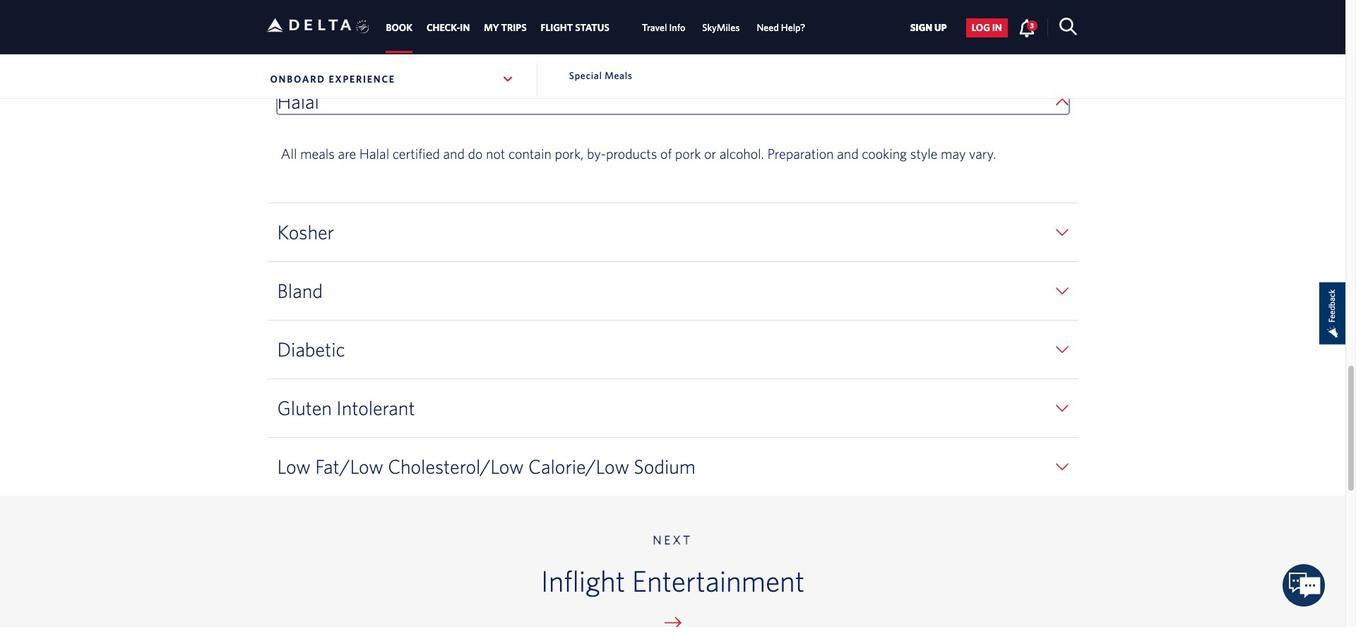 Task type: vqa. For each thing, say whether or not it's contained in the screenshot.
"NEED"
yes



Task type: describe. For each thing, give the bounding box(es) containing it.
0 vertical spatial style
[[549, 0, 576, 7]]

fat/low
[[315, 455, 383, 478]]

tab list containing book
[[379, 0, 814, 53]]

my trips
[[484, 22, 527, 33]]

check-in link
[[427, 15, 470, 40]]

3
[[1030, 21, 1034, 30]]

next
[[653, 532, 693, 547]]

calorie/low
[[528, 455, 629, 478]]

of inside this vegetarian meal typically prepared indian style with limited use of dairy products. this is a meat free meal. preparation and cooking style may vary.
[[675, 0, 687, 7]]

products.
[[722, 0, 776, 7]]

1 this from the left
[[281, 0, 305, 7]]

skymiles link
[[702, 15, 740, 40]]

3 link
[[1018, 18, 1037, 37]]

help?
[[781, 22, 805, 33]]

meat
[[830, 0, 859, 7]]

with
[[580, 0, 605, 7]]

sodium
[[634, 455, 696, 478]]

1 vertical spatial preparation
[[767, 146, 834, 162]]

low
[[277, 455, 311, 478]]

limited
[[608, 0, 648, 7]]

inflight entertainment
[[541, 564, 805, 598]]

low fat/low cholesterol/low calorie/low sodium
[[277, 455, 696, 478]]

up
[[934, 22, 947, 33]]

intolerant
[[336, 396, 415, 420]]

log
[[972, 22, 990, 33]]

1 horizontal spatial cooking
[[862, 146, 907, 162]]

1 horizontal spatial and
[[837, 146, 859, 162]]

1 vertical spatial halal
[[359, 146, 389, 162]]

kosher
[[277, 220, 334, 244]]

and inside this vegetarian meal typically prepared indian style with limited use of dairy products. this is a meat free meal. preparation and cooking style may vary.
[[993, 0, 1014, 7]]

preparation inside this vegetarian meal typically prepared indian style with limited use of dairy products. this is a meat free meal. preparation and cooking style may vary.
[[923, 0, 989, 7]]

log in
[[972, 22, 1002, 33]]

pork
[[675, 146, 701, 162]]

may inside this vegetarian meal typically prepared indian style with limited use of dairy products. this is a meat free meal. preparation and cooking style may vary.
[[360, 15, 385, 31]]

halal inside halal dropdown button
[[277, 90, 319, 113]]

need help?
[[757, 22, 805, 33]]

cholesterol/low
[[388, 455, 524, 478]]

contain
[[508, 146, 551, 162]]

1 vertical spatial of
[[660, 146, 672, 162]]

message us image
[[1283, 565, 1325, 607]]

is
[[807, 0, 816, 7]]

status
[[575, 22, 609, 33]]

prepared
[[455, 0, 507, 7]]

need
[[757, 22, 779, 33]]

meal.
[[888, 0, 920, 7]]

low fat/low cholesterol/low calorie/low sodium button
[[277, 455, 1068, 479]]

meals
[[300, 146, 335, 162]]

typically
[[404, 0, 452, 7]]

bland button
[[277, 279, 1068, 303]]



Task type: locate. For each thing, give the bounding box(es) containing it.
use
[[652, 0, 672, 7]]

halal button
[[277, 90, 1068, 114]]

inflight
[[541, 564, 625, 598]]

2 horizontal spatial style
[[910, 146, 938, 162]]

all meals are halal certified and do not contain pork, by-products of pork or alcohol. preparation and cooking style may vary.
[[281, 146, 996, 162]]

tab list
[[379, 0, 814, 53]]

dairy
[[690, 0, 719, 7]]

may
[[360, 15, 385, 31], [941, 146, 966, 162]]

halal
[[277, 90, 319, 113], [359, 146, 389, 162]]

onboard
[[270, 73, 325, 85]]

vary.
[[388, 15, 415, 31], [969, 146, 996, 162]]

log in button
[[966, 18, 1008, 37]]

delta air lines image
[[267, 3, 351, 47]]

of right use
[[675, 0, 687, 7]]

of left pork
[[660, 146, 672, 162]]

this left is
[[779, 0, 804, 7]]

meals
[[605, 70, 633, 81]]

and
[[993, 0, 1014, 7], [443, 146, 465, 162], [837, 146, 859, 162]]

check-
[[427, 22, 460, 33]]

travel info link
[[642, 15, 685, 40]]

alcohol.
[[719, 146, 764, 162]]

0 horizontal spatial style
[[329, 15, 356, 31]]

travel
[[642, 22, 667, 33]]

0 horizontal spatial halal
[[277, 90, 319, 113]]

0 vertical spatial cooking
[[281, 15, 326, 31]]

1 horizontal spatial of
[[675, 0, 687, 7]]

sign
[[910, 22, 932, 33]]

bland
[[277, 279, 323, 302]]

indian
[[510, 0, 546, 7]]

1 horizontal spatial may
[[941, 146, 966, 162]]

gluten intolerant
[[277, 396, 415, 420]]

0 vertical spatial preparation
[[923, 0, 989, 7]]

pork,
[[555, 146, 584, 162]]

0 horizontal spatial of
[[660, 146, 672, 162]]

flight
[[541, 22, 573, 33]]

info
[[669, 22, 685, 33]]

halal right the are
[[359, 146, 389, 162]]

sign up link
[[904, 18, 953, 37]]

diabetic button
[[277, 338, 1068, 362]]

0 horizontal spatial cooking
[[281, 15, 326, 31]]

of
[[675, 0, 687, 7], [660, 146, 672, 162]]

or
[[704, 146, 716, 162]]

onboard experience button
[[267, 61, 518, 97]]

cooking
[[281, 15, 326, 31], [862, 146, 907, 162]]

this
[[281, 0, 305, 7], [779, 0, 804, 7]]

do
[[468, 146, 483, 162]]

my trips link
[[484, 15, 527, 40]]

sign up
[[910, 22, 947, 33]]

special meals
[[569, 70, 633, 81]]

certified
[[393, 146, 440, 162]]

experience
[[329, 73, 395, 85]]

style
[[549, 0, 576, 7], [329, 15, 356, 31], [910, 146, 938, 162]]

preparation right alcohol. on the top of page
[[767, 146, 834, 162]]

trips
[[501, 22, 527, 33]]

skyteam image
[[356, 5, 369, 49]]

check-in
[[427, 22, 470, 33]]

not
[[486, 146, 505, 162]]

gluten intolerant button
[[277, 396, 1068, 420]]

this left vegetarian
[[281, 0, 305, 7]]

0 horizontal spatial may
[[360, 15, 385, 31]]

0 horizontal spatial vary.
[[388, 15, 415, 31]]

book
[[386, 22, 412, 33]]

need help? link
[[757, 15, 805, 40]]

by-
[[587, 146, 606, 162]]

0 vertical spatial of
[[675, 0, 687, 7]]

0 horizontal spatial this
[[281, 0, 305, 7]]

vary. inside this vegetarian meal typically prepared indian style with limited use of dairy products. this is a meat free meal. preparation and cooking style may vary.
[[388, 15, 415, 31]]

free
[[863, 0, 885, 7]]

halal down onboard
[[277, 90, 319, 113]]

skymiles
[[702, 22, 740, 33]]

1 vertical spatial style
[[329, 15, 356, 31]]

book link
[[386, 15, 412, 40]]

travel info
[[642, 22, 685, 33]]

1 horizontal spatial this
[[779, 0, 804, 7]]

entertainment
[[632, 564, 805, 598]]

gluten
[[277, 396, 332, 420]]

flight status link
[[541, 15, 609, 40]]

a
[[820, 0, 826, 7]]

in
[[992, 22, 1002, 33]]

0 horizontal spatial and
[[443, 146, 465, 162]]

flight status
[[541, 22, 609, 33]]

0 vertical spatial may
[[360, 15, 385, 31]]

this vegetarian meal typically prepared indian style with limited use of dairy products. this is a meat free meal. preparation and cooking style may vary.
[[281, 0, 1014, 31]]

diabetic
[[277, 338, 345, 361]]

0 vertical spatial vary.
[[388, 15, 415, 31]]

are
[[338, 146, 356, 162]]

1 horizontal spatial halal
[[359, 146, 389, 162]]

preparation up the up
[[923, 0, 989, 7]]

1 horizontal spatial vary.
[[969, 146, 996, 162]]

2 horizontal spatial and
[[993, 0, 1014, 7]]

kosher button
[[277, 220, 1068, 244]]

cooking inside this vegetarian meal typically prepared indian style with limited use of dairy products. this is a meat free meal. preparation and cooking style may vary.
[[281, 15, 326, 31]]

1 horizontal spatial style
[[549, 0, 576, 7]]

1 vertical spatial may
[[941, 146, 966, 162]]

1 vertical spatial cooking
[[862, 146, 907, 162]]

onboard experience
[[270, 73, 395, 85]]

2 this from the left
[[779, 0, 804, 7]]

1 vertical spatial vary.
[[969, 146, 996, 162]]

meal
[[372, 0, 400, 7]]

special
[[569, 70, 602, 81]]

products
[[606, 146, 657, 162]]

vegetarian
[[308, 0, 369, 7]]

2 vertical spatial style
[[910, 146, 938, 162]]

in
[[460, 22, 470, 33]]

1 horizontal spatial preparation
[[923, 0, 989, 7]]

0 horizontal spatial preparation
[[767, 146, 834, 162]]

my
[[484, 22, 499, 33]]

0 vertical spatial halal
[[277, 90, 319, 113]]

all
[[281, 146, 297, 162]]



